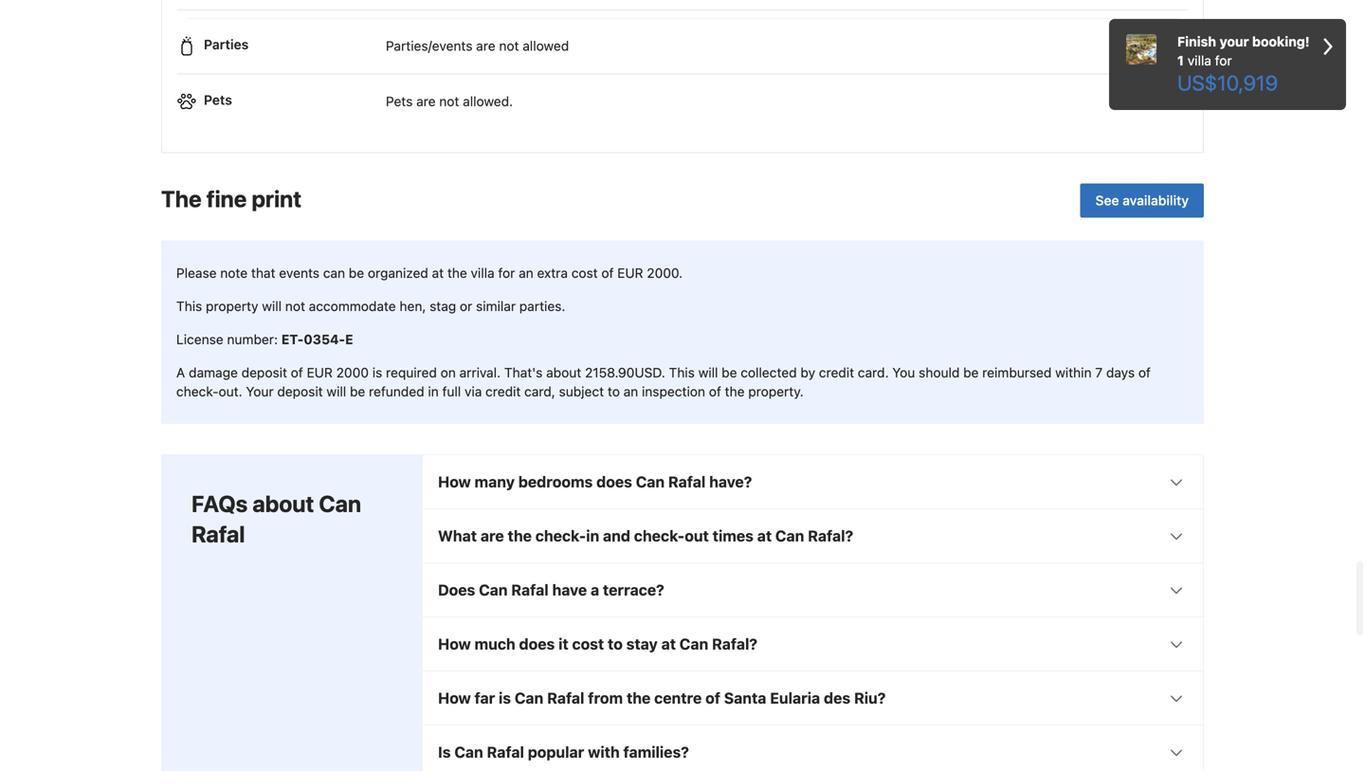 Task type: vqa. For each thing, say whether or not it's contained in the screenshot.
FAMILIES?
yes



Task type: locate. For each thing, give the bounding box(es) containing it.
0 vertical spatial for
[[1215, 53, 1232, 68]]

this
[[176, 298, 202, 314], [669, 364, 695, 380]]

0 vertical spatial how
[[438, 473, 471, 491]]

are up allowed.
[[476, 38, 496, 54]]

are for parties/events
[[476, 38, 496, 54]]

events
[[279, 265, 320, 281]]

this up "inspection"
[[669, 364, 695, 380]]

0 horizontal spatial eur
[[307, 364, 333, 380]]

0 vertical spatial at
[[432, 265, 444, 281]]

how
[[438, 473, 471, 491], [438, 635, 471, 653], [438, 689, 471, 707]]

about up subject
[[546, 364, 582, 380]]

stag
[[430, 298, 456, 314]]

will up license number: et-0354-e
[[262, 298, 282, 314]]

1 horizontal spatial eur
[[618, 265, 644, 281]]

your
[[1220, 34, 1249, 49]]

stay
[[627, 635, 658, 653]]

0 horizontal spatial not
[[285, 298, 305, 314]]

credit right by
[[819, 364, 855, 380]]

does up and
[[597, 473, 632, 491]]

centre
[[655, 689, 702, 707]]

the fine print
[[161, 185, 302, 212]]

not left allowed
[[499, 38, 519, 54]]

0 horizontal spatial villa
[[471, 265, 495, 281]]

much
[[475, 635, 516, 653]]

1 vertical spatial eur
[[307, 364, 333, 380]]

2 horizontal spatial not
[[499, 38, 519, 54]]

check- down bedrooms
[[536, 527, 586, 545]]

damage
[[189, 364, 238, 380]]

be right should
[[964, 364, 979, 380]]

1
[[1178, 53, 1185, 68]]

0 vertical spatial to
[[608, 383, 620, 399]]

1 how from the top
[[438, 473, 471, 491]]

in
[[428, 383, 439, 399], [586, 527, 600, 545]]

does inside how many bedrooms does can rafal have? dropdown button
[[597, 473, 632, 491]]

of inside dropdown button
[[706, 689, 721, 707]]

to down 2158.90usd.
[[608, 383, 620, 399]]

to left stay
[[608, 635, 623, 653]]

1 vertical spatial about
[[253, 490, 314, 517]]

2 vertical spatial not
[[285, 298, 305, 314]]

are
[[476, 38, 496, 54], [416, 93, 436, 109], [481, 527, 504, 545]]

by
[[801, 364, 816, 380]]

will up "inspection"
[[699, 364, 718, 380]]

0 vertical spatial an
[[519, 265, 534, 281]]

0 horizontal spatial an
[[519, 265, 534, 281]]

check- down damage
[[176, 383, 219, 399]]

2 horizontal spatial at
[[757, 527, 772, 545]]

rafal left from
[[547, 689, 585, 707]]

0354-
[[304, 331, 345, 347]]

eur left 2000
[[307, 364, 333, 380]]

0 vertical spatial will
[[262, 298, 282, 314]]

1 horizontal spatial for
[[1215, 53, 1232, 68]]

credit down that's
[[486, 383, 521, 399]]

villa up similar
[[471, 265, 495, 281]]

is right 2000
[[373, 364, 382, 380]]

how left much
[[438, 635, 471, 653]]

0 vertical spatial are
[[476, 38, 496, 54]]

be right can
[[349, 265, 364, 281]]

deposit
[[242, 364, 287, 380], [277, 383, 323, 399]]

at right stay
[[662, 635, 676, 653]]

0 horizontal spatial does
[[519, 635, 555, 653]]

that's
[[504, 364, 543, 380]]

1 vertical spatial to
[[608, 635, 623, 653]]

not left allowed.
[[439, 93, 459, 109]]

how many bedrooms does can rafal have? button
[[423, 455, 1203, 509]]

how left many
[[438, 473, 471, 491]]

1 horizontal spatial not
[[439, 93, 459, 109]]

in left full
[[428, 383, 439, 399]]

1 vertical spatial is
[[499, 689, 511, 707]]

3 how from the top
[[438, 689, 471, 707]]

similar
[[476, 298, 516, 314]]

1 vertical spatial for
[[498, 265, 515, 281]]

1 horizontal spatial does
[[597, 473, 632, 491]]

pets for pets
[[204, 92, 232, 108]]

does left it
[[519, 635, 555, 653]]

e
[[345, 331, 353, 347]]

be down 2000
[[350, 383, 365, 399]]

2 vertical spatial are
[[481, 527, 504, 545]]

check- right and
[[634, 527, 685, 545]]

can inside faqs about can rafal
[[319, 490, 361, 517]]

1 vertical spatial this
[[669, 364, 695, 380]]

rightchevron image
[[1324, 32, 1333, 61]]

from
[[588, 689, 623, 707]]

eur
[[618, 265, 644, 281], [307, 364, 333, 380]]

0 vertical spatial is
[[373, 364, 382, 380]]

1 vertical spatial how
[[438, 635, 471, 653]]

villa inside finish your booking! 1 villa for us$10,919
[[1188, 53, 1212, 68]]

out.
[[219, 383, 242, 399]]

finish
[[1178, 34, 1217, 49]]

how many bedrooms does can rafal have?
[[438, 473, 752, 491]]

will down 2000
[[327, 383, 346, 399]]

1 horizontal spatial about
[[546, 364, 582, 380]]

1 horizontal spatial villa
[[1188, 53, 1212, 68]]

are for what
[[481, 527, 504, 545]]

card,
[[525, 383, 556, 399]]

in left and
[[586, 527, 600, 545]]

2000
[[336, 364, 369, 380]]

parties.
[[520, 298, 566, 314]]

eur left the 2000.
[[618, 265, 644, 281]]

0 vertical spatial eur
[[618, 265, 644, 281]]

0 vertical spatial about
[[546, 364, 582, 380]]

deposit up "your" at the left of the page
[[242, 364, 287, 380]]

the right from
[[627, 689, 651, 707]]

cost
[[572, 265, 598, 281], [572, 635, 604, 653]]

cost inside how much does it cost to stay at can rafal? dropdown button
[[572, 635, 604, 653]]

an
[[519, 265, 534, 281], [624, 383, 638, 399]]

to inside dropdown button
[[608, 635, 623, 653]]

many
[[475, 473, 515, 491]]

1 vertical spatial not
[[439, 93, 459, 109]]

of left santa
[[706, 689, 721, 707]]

1 vertical spatial an
[[624, 383, 638, 399]]

0 vertical spatial this
[[176, 298, 202, 314]]

for up similar
[[498, 265, 515, 281]]

1 horizontal spatial check-
[[536, 527, 586, 545]]

not for allowed
[[499, 38, 519, 54]]

of
[[602, 265, 614, 281], [291, 364, 303, 380], [1139, 364, 1151, 380], [709, 383, 722, 399], [706, 689, 721, 707]]

have?
[[709, 473, 752, 491]]

1 vertical spatial rafal?
[[712, 635, 758, 653]]

1 vertical spatial does
[[519, 635, 555, 653]]

1 horizontal spatial this
[[669, 364, 695, 380]]

rafal? inside how much does it cost to stay at can rafal? dropdown button
[[712, 635, 758, 653]]

1 vertical spatial are
[[416, 93, 436, 109]]

1 horizontal spatial at
[[662, 635, 676, 653]]

of right days
[[1139, 364, 1151, 380]]

this property will not accommodate hen, stag or similar parties.
[[176, 298, 566, 314]]

for down your
[[1215, 53, 1232, 68]]

booking!
[[1253, 34, 1310, 49]]

for inside finish your booking! 1 villa for us$10,919
[[1215, 53, 1232, 68]]

1 horizontal spatial will
[[327, 383, 346, 399]]

0 horizontal spatial for
[[498, 265, 515, 281]]

rafal left have
[[511, 581, 549, 599]]

the down collected
[[725, 383, 745, 399]]

rafal? up santa
[[712, 635, 758, 653]]

1 vertical spatial deposit
[[277, 383, 323, 399]]

0 vertical spatial does
[[597, 473, 632, 491]]

1 horizontal spatial an
[[624, 383, 638, 399]]

rafal down 'faqs'
[[192, 521, 245, 547]]

reimbursed
[[983, 364, 1052, 380]]

via
[[465, 383, 482, 399]]

1 vertical spatial cost
[[572, 635, 604, 653]]

1 vertical spatial in
[[586, 527, 600, 545]]

1 horizontal spatial credit
[[819, 364, 855, 380]]

rafal?
[[808, 527, 854, 545], [712, 635, 758, 653]]

1 vertical spatial at
[[757, 527, 772, 545]]

0 horizontal spatial at
[[432, 265, 444, 281]]

0 horizontal spatial about
[[253, 490, 314, 517]]

deposit right "your" at the left of the page
[[277, 383, 323, 399]]

are right what
[[481, 527, 504, 545]]

the up or
[[448, 265, 467, 281]]

about
[[546, 364, 582, 380], [253, 490, 314, 517]]

on
[[441, 364, 456, 380]]

a
[[176, 364, 185, 380]]

can
[[636, 473, 665, 491], [319, 490, 361, 517], [776, 527, 805, 545], [479, 581, 508, 599], [680, 635, 709, 653], [515, 689, 544, 707], [455, 743, 483, 761]]

1 horizontal spatial is
[[499, 689, 511, 707]]

note
[[220, 265, 248, 281]]

required
[[386, 364, 437, 380]]

to
[[608, 383, 620, 399], [608, 635, 623, 653]]

0 horizontal spatial rafal?
[[712, 635, 758, 653]]

riu?
[[854, 689, 886, 707]]

7
[[1096, 364, 1103, 380]]

pets down parties
[[204, 92, 232, 108]]

us$10,919
[[1178, 70, 1279, 95]]

rafal
[[669, 473, 706, 491], [192, 521, 245, 547], [511, 581, 549, 599], [547, 689, 585, 707], [487, 743, 524, 761]]

license number: et-0354-e
[[176, 331, 353, 347]]

how far is can rafal from the centre of santa eularia des riu? button
[[423, 672, 1203, 725]]

see availability
[[1096, 192, 1189, 208]]

1 vertical spatial credit
[[486, 383, 521, 399]]

cost right extra
[[572, 265, 598, 281]]

0 vertical spatial in
[[428, 383, 439, 399]]

2 vertical spatial at
[[662, 635, 676, 653]]

1 horizontal spatial in
[[586, 527, 600, 545]]

this down the please
[[176, 298, 202, 314]]

0 vertical spatial not
[[499, 38, 519, 54]]

are inside dropdown button
[[481, 527, 504, 545]]

an down 2158.90usd.
[[624, 383, 638, 399]]

at right "times"
[[757, 527, 772, 545]]

0 horizontal spatial is
[[373, 364, 382, 380]]

1 horizontal spatial pets
[[386, 93, 413, 109]]

number:
[[227, 331, 278, 347]]

days
[[1107, 364, 1135, 380]]

cost right it
[[572, 635, 604, 653]]

is right far
[[499, 689, 511, 707]]

0 horizontal spatial credit
[[486, 383, 521, 399]]

2 horizontal spatial will
[[699, 364, 718, 380]]

2 vertical spatial how
[[438, 689, 471, 707]]

2158.90usd.
[[585, 364, 666, 380]]

villa right 1
[[1188, 53, 1212, 68]]

at up stag
[[432, 265, 444, 281]]

will
[[262, 298, 282, 314], [699, 364, 718, 380], [327, 383, 346, 399]]

the
[[161, 185, 202, 212]]

0 vertical spatial cost
[[572, 265, 598, 281]]

is inside a damage deposit of eur 2000 is required on arrival. that's about 2158.90usd. this will be collected by credit card. you should be reimbursed within 7 days of check-out. your deposit will be refunded in full via credit card, subject to an inspection of the property.
[[373, 364, 382, 380]]

you
[[893, 364, 915, 380]]

1 horizontal spatial rafal?
[[808, 527, 854, 545]]

not up et-
[[285, 298, 305, 314]]

is can rafal popular with families?
[[438, 743, 689, 761]]

rafal? up the does can rafal have a terrace? "dropdown button"
[[808, 527, 854, 545]]

2 how from the top
[[438, 635, 471, 653]]

at
[[432, 265, 444, 281], [757, 527, 772, 545], [662, 635, 676, 653]]

0 horizontal spatial pets
[[204, 92, 232, 108]]

0 horizontal spatial in
[[428, 383, 439, 399]]

check-
[[176, 383, 219, 399], [536, 527, 586, 545], [634, 527, 685, 545]]

about right 'faqs'
[[253, 490, 314, 517]]

pets down parties/events
[[386, 93, 413, 109]]

0 vertical spatial villa
[[1188, 53, 1212, 68]]

how left far
[[438, 689, 471, 707]]

times
[[713, 527, 754, 545]]

popular
[[528, 743, 584, 761]]

with
[[588, 743, 620, 761]]

an left extra
[[519, 265, 534, 281]]

2 vertical spatial will
[[327, 383, 346, 399]]

parties/events are not allowed
[[386, 38, 569, 54]]

0 horizontal spatial check-
[[176, 383, 219, 399]]

property.
[[749, 383, 804, 399]]

at inside how much does it cost to stay at can rafal? dropdown button
[[662, 635, 676, 653]]

the inside a damage deposit of eur 2000 is required on arrival. that's about 2158.90usd. this will be collected by credit card. you should be reimbursed within 7 days of check-out. your deposit will be refunded in full via credit card, subject to an inspection of the property.
[[725, 383, 745, 399]]

how for how far is can rafal from the centre of santa eularia des riu?
[[438, 689, 471, 707]]

in inside the what are the check-in and check-out times at can rafal? dropdown button
[[586, 527, 600, 545]]

that
[[251, 265, 276, 281]]

are down parties/events
[[416, 93, 436, 109]]

for
[[1215, 53, 1232, 68], [498, 265, 515, 281]]

0 vertical spatial rafal?
[[808, 527, 854, 545]]



Task type: describe. For each thing, give the bounding box(es) containing it.
how for how much does it cost to stay at can rafal?
[[438, 635, 471, 653]]

can
[[323, 265, 345, 281]]

terrace?
[[603, 581, 665, 599]]

about inside faqs about can rafal
[[253, 490, 314, 517]]

hen,
[[400, 298, 426, 314]]

not for allowed.
[[439, 93, 459, 109]]

out
[[685, 527, 709, 545]]

availability
[[1123, 192, 1189, 208]]

your
[[246, 383, 274, 399]]

rafal inside faqs about can rafal
[[192, 521, 245, 547]]

see availability button
[[1081, 183, 1204, 218]]

et-
[[281, 331, 304, 347]]

how far is can rafal from the centre of santa eularia des riu?
[[438, 689, 886, 707]]

is inside dropdown button
[[499, 689, 511, 707]]

what
[[438, 527, 477, 545]]

how for how many bedrooms does can rafal have?
[[438, 473, 471, 491]]

full
[[442, 383, 461, 399]]

faqs about can rafal
[[192, 490, 361, 547]]

does can rafal have a terrace?
[[438, 581, 665, 599]]

rafal? inside the what are the check-in and check-out times at can rafal? dropdown button
[[808, 527, 854, 545]]

please note that events can be organized at the villa for an extra cost of eur 2000.
[[176, 265, 683, 281]]

0 vertical spatial credit
[[819, 364, 855, 380]]

at for villa
[[432, 265, 444, 281]]

finish your booking! 1 villa for us$10,919
[[1178, 34, 1310, 95]]

can inside "dropdown button"
[[479, 581, 508, 599]]

see
[[1096, 192, 1120, 208]]

collected
[[741, 364, 797, 380]]

0 horizontal spatial will
[[262, 298, 282, 314]]

what are the check-in and check-out times at can rafal?
[[438, 527, 854, 545]]

please
[[176, 265, 217, 281]]

2 horizontal spatial check-
[[634, 527, 685, 545]]

the down many
[[508, 527, 532, 545]]

1 vertical spatial villa
[[471, 265, 495, 281]]

about inside a damage deposit of eur 2000 is required on arrival. that's about 2158.90usd. this will be collected by credit card. you should be reimbursed within 7 days of check-out. your deposit will be refunded in full via credit card, subject to an inspection of the property.
[[546, 364, 582, 380]]

of right "inspection"
[[709, 383, 722, 399]]

organized
[[368, 265, 428, 281]]

have
[[552, 581, 587, 599]]

to inside a damage deposit of eur 2000 is required on arrival. that's about 2158.90usd. this will be collected by credit card. you should be reimbursed within 7 days of check-out. your deposit will be refunded in full via credit card, subject to an inspection of the property.
[[608, 383, 620, 399]]

does inside how much does it cost to stay at can rafal? dropdown button
[[519, 635, 555, 653]]

parties
[[204, 37, 249, 52]]

within
[[1056, 364, 1092, 380]]

does
[[438, 581, 475, 599]]

of down et-
[[291, 364, 303, 380]]

a
[[591, 581, 599, 599]]

at for rafal?
[[662, 635, 676, 653]]

how much does it cost to stay at can rafal? button
[[423, 618, 1203, 671]]

arrival.
[[460, 364, 501, 380]]

license
[[176, 331, 224, 347]]

pets for pets are not allowed.
[[386, 93, 413, 109]]

refunded
[[369, 383, 425, 399]]

subject
[[559, 383, 604, 399]]

how much does it cost to stay at can rafal?
[[438, 635, 758, 653]]

rafal inside "dropdown button"
[[511, 581, 549, 599]]

0 horizontal spatial this
[[176, 298, 202, 314]]

pets are not allowed.
[[386, 93, 513, 109]]

should
[[919, 364, 960, 380]]

accordion control element
[[422, 454, 1204, 771]]

0 vertical spatial deposit
[[242, 364, 287, 380]]

check- inside a damage deposit of eur 2000 is required on arrival. that's about 2158.90usd. this will be collected by credit card. you should be reimbursed within 7 days of check-out. your deposit will be refunded in full via credit card, subject to an inspection of the property.
[[176, 383, 219, 399]]

what are the check-in and check-out times at can rafal? button
[[423, 509, 1203, 563]]

des
[[824, 689, 851, 707]]

rafal left popular
[[487, 743, 524, 761]]

eularia
[[770, 689, 821, 707]]

far
[[475, 689, 495, 707]]

parties/events
[[386, 38, 473, 54]]

print
[[252, 185, 302, 212]]

at inside the what are the check-in and check-out times at can rafal? dropdown button
[[757, 527, 772, 545]]

and
[[603, 527, 631, 545]]

of right extra
[[602, 265, 614, 281]]

a damage deposit of eur 2000 is required on arrival. that's about 2158.90usd. this will be collected by credit card. you should be reimbursed within 7 days of check-out. your deposit will be refunded in full via credit card, subject to an inspection of the property.
[[176, 364, 1151, 399]]

property
[[206, 298, 258, 314]]

families?
[[624, 743, 689, 761]]

does can rafal have a terrace? button
[[423, 564, 1203, 617]]

fine
[[206, 185, 247, 212]]

or
[[460, 298, 473, 314]]

rafal left the have?
[[669, 473, 706, 491]]

inspection
[[642, 383, 706, 399]]

be left collected
[[722, 364, 737, 380]]

is
[[438, 743, 451, 761]]

extra
[[537, 265, 568, 281]]

it
[[559, 635, 569, 653]]

allowed
[[523, 38, 569, 54]]

2000.
[[647, 265, 683, 281]]

accommodate
[[309, 298, 396, 314]]

eur inside a damage deposit of eur 2000 is required on arrival. that's about 2158.90usd. this will be collected by credit card. you should be reimbursed within 7 days of check-out. your deposit will be refunded in full via credit card, subject to an inspection of the property.
[[307, 364, 333, 380]]

1 vertical spatial will
[[699, 364, 718, 380]]

this inside a damage deposit of eur 2000 is required on arrival. that's about 2158.90usd. this will be collected by credit card. you should be reimbursed within 7 days of check-out. your deposit will be refunded in full via credit card, subject to an inspection of the property.
[[669, 364, 695, 380]]

bedrooms
[[519, 473, 593, 491]]

in inside a damage deposit of eur 2000 is required on arrival. that's about 2158.90usd. this will be collected by credit card. you should be reimbursed within 7 days of check-out. your deposit will be refunded in full via credit card, subject to an inspection of the property.
[[428, 383, 439, 399]]

are for pets
[[416, 93, 436, 109]]

an inside a damage deposit of eur 2000 is required on arrival. that's about 2158.90usd. this will be collected by credit card. you should be reimbursed within 7 days of check-out. your deposit will be refunded in full via credit card, subject to an inspection of the property.
[[624, 383, 638, 399]]

card.
[[858, 364, 889, 380]]



